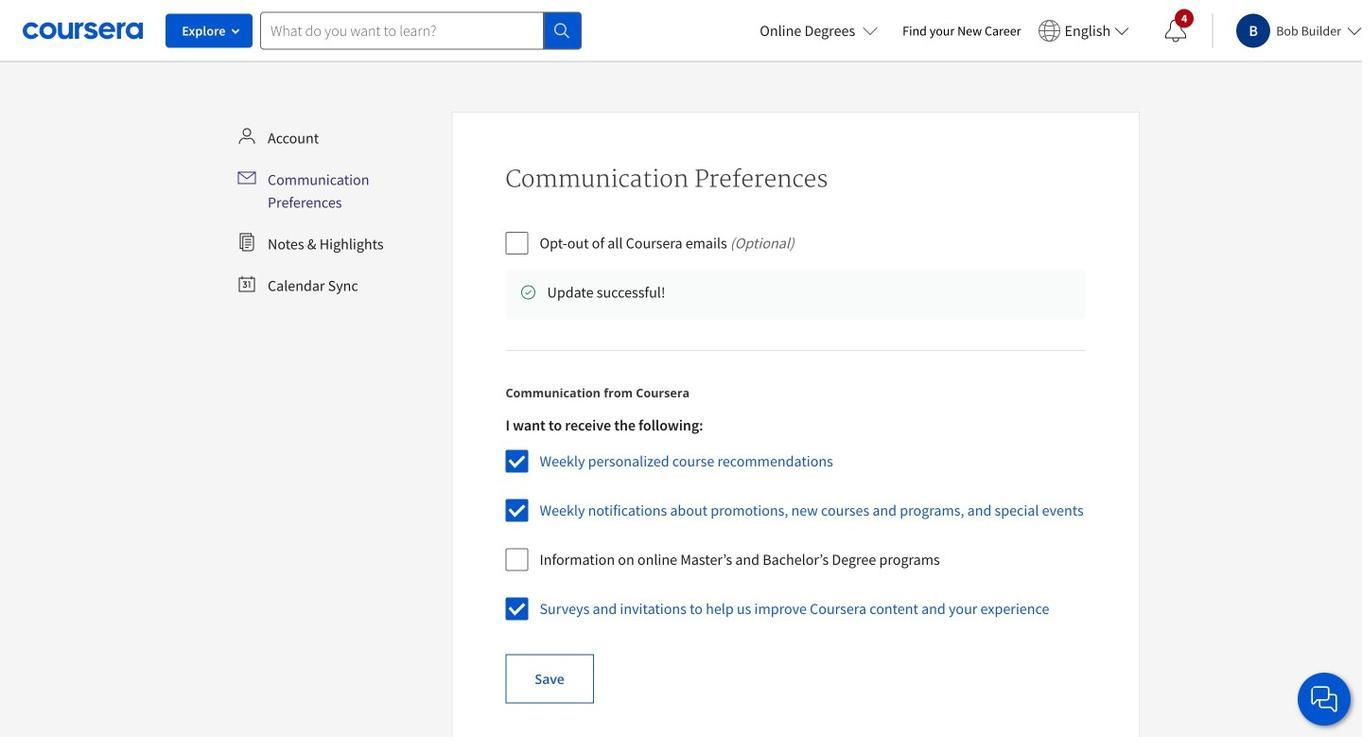 Task type: vqa. For each thing, say whether or not it's contained in the screenshot.
Unt,
no



Task type: locate. For each thing, give the bounding box(es) containing it.
coursera image
[[23, 15, 143, 46]]

What do you want to learn? text field
[[260, 12, 544, 50]]

menu
[[230, 119, 444, 305]]

None search field
[[260, 12, 582, 50]]

group
[[506, 416, 1084, 635]]



